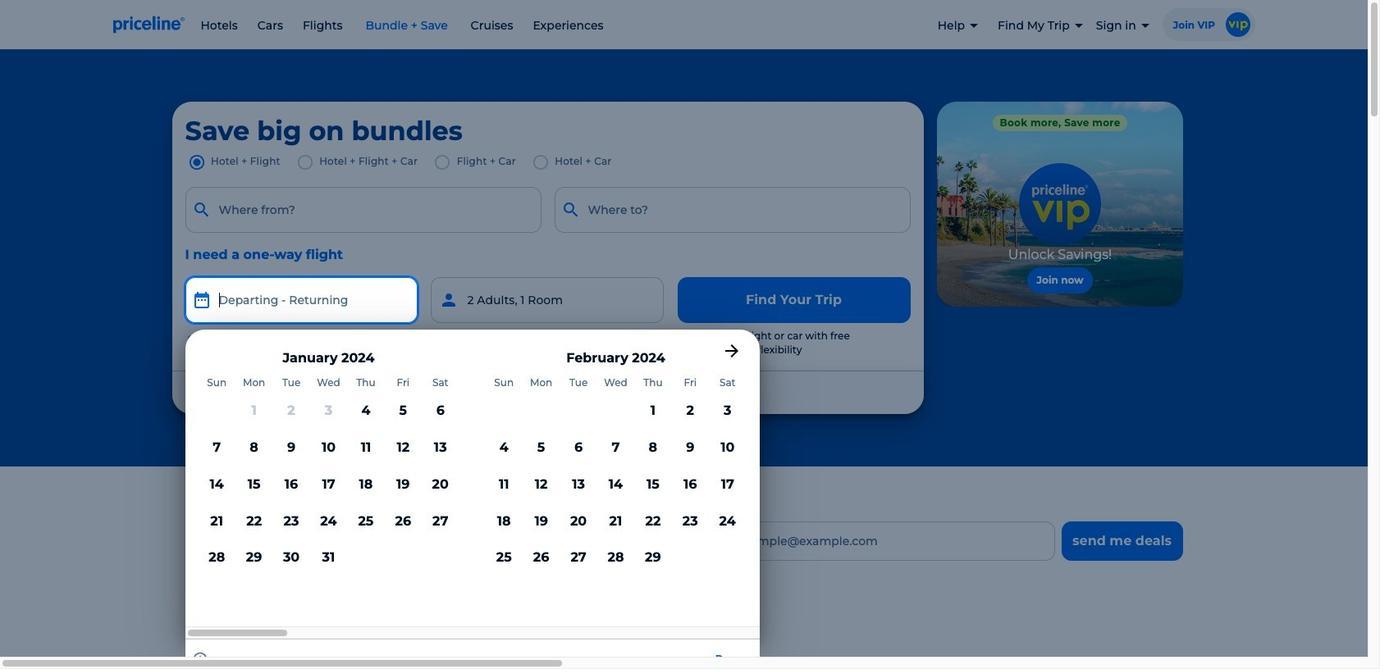 Task type: vqa. For each thing, say whether or not it's contained in the screenshot.
Show March 2024 image
yes



Task type: describe. For each thing, give the bounding box(es) containing it.
Where to? field
[[554, 187, 911, 233]]

none field where from?
[[185, 187, 541, 233]]

show march 2024 image
[[722, 342, 742, 361]]

Promotion email input field
[[727, 522, 1055, 561]]

advertisement region
[[937, 102, 1183, 307]]

vip badge icon image
[[1226, 12, 1250, 37]]

none field where to?
[[554, 187, 911, 233]]

traveler selection text field
[[431, 278, 664, 324]]

Departing - Returning field
[[185, 278, 418, 324]]



Task type: locate. For each thing, give the bounding box(es) containing it.
2 none field from the left
[[554, 187, 911, 233]]

Where from? field
[[185, 187, 541, 233]]

packages-search-form element
[[179, 115, 1381, 670]]

0 horizontal spatial none field
[[185, 187, 541, 233]]

priceline.com home image
[[113, 16, 184, 34]]

1 horizontal spatial none field
[[554, 187, 911, 233]]

None field
[[185, 187, 541, 233], [554, 187, 911, 233]]

1 none field from the left
[[185, 187, 541, 233]]



